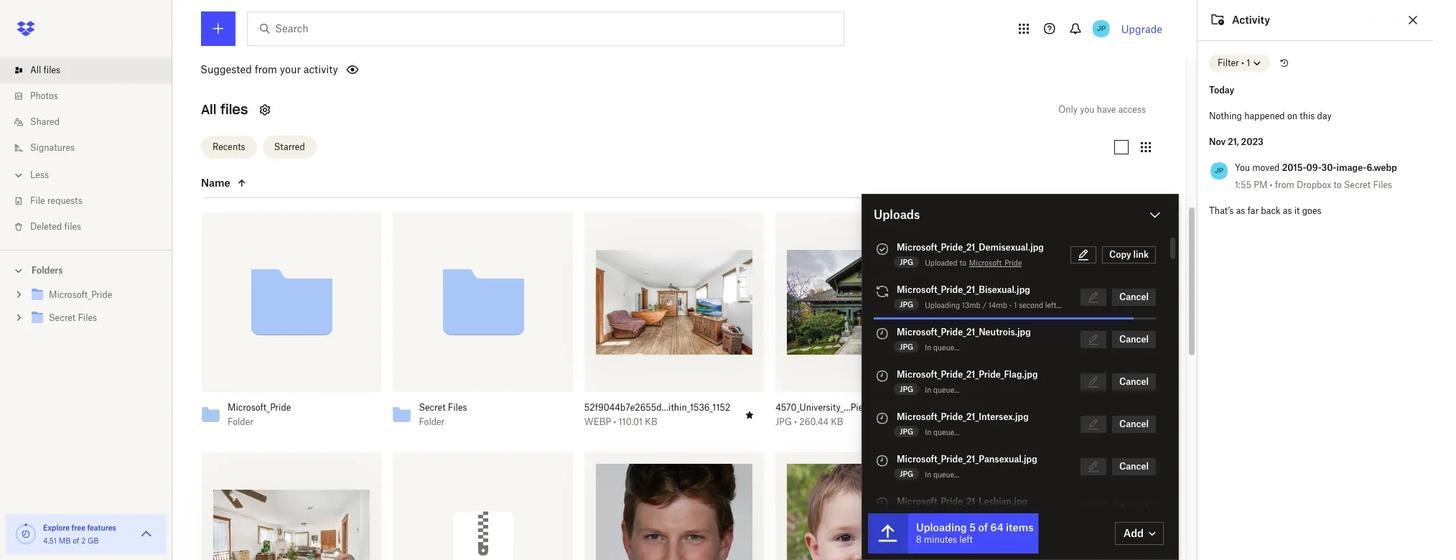 Task type: describe. For each thing, give the bounding box(es) containing it.
jp inside 'dropdown button'
[[1097, 24, 1106, 33]]

all files inside list item
[[30, 65, 60, 75]]

file, db165f6aaa73d95c9004256537e7037b-uncropped_scaled_within_1536_1152.webp row
[[202, 452, 382, 560]]

uploaded to microsoft_pride
[[925, 259, 1023, 267]]

name button
[[201, 175, 322, 192]]

minutes
[[924, 534, 958, 545]]

microsoft_pride link inside uploads alert
[[970, 256, 1023, 269]]

photos
[[30, 91, 58, 101]]

files inside you moved 2015-09-30-image-6.webp 1:55 pm • from dropbox to secret files
[[1374, 180, 1393, 190]]

dropbox image
[[11, 14, 40, 43]]

jpg for microsoft_pride_21_demisexual.jpg
[[900, 258, 914, 266]]

folder • dropbox button
[[229, 57, 307, 69]]

copy link button
[[1103, 246, 1157, 264]]

rewind this folder image
[[1280, 57, 1291, 69]]

52f9044b7e2655d…ithin_1536_1152
[[585, 402, 731, 413]]

52f9044b7e2655d…ithin_1536_1152 button
[[585, 402, 733, 414]]

queue... for microsoft_pride_21_pansexual.jpg
[[934, 471, 960, 479]]

free
[[72, 524, 85, 532]]

microsoft_pride_21_lesbian.jpg cancel
[[897, 496, 1149, 514]]

gb
[[88, 537, 99, 545]]

4570_university_…pierre_galant_1.0 button
[[776, 402, 924, 414]]

jpg for microsoft_pride_21_intersex.jpg
[[900, 427, 914, 436]]

that's as far back as it goes
[[1210, 205, 1322, 216]]

4570_university_…pierre_galant_1.0 jpg • 260.44 kb
[[776, 402, 920, 427]]

activity
[[304, 63, 338, 75]]

queue... for microsoft_pride_21_intersex.jpg
[[934, 428, 960, 437]]

microsoft_pride_21_neutrois.jpg
[[897, 327, 1031, 338]]

4.51
[[43, 537, 57, 545]]

uploads alert
[[862, 194, 1179, 560]]

all inside list item
[[30, 65, 41, 75]]

items
[[1006, 522, 1034, 534]]

0 vertical spatial uploading file image
[[874, 283, 891, 300]]

you moved 2015-09-30-image-6.webp 1:55 pm • from dropbox to secret files
[[1236, 162, 1398, 190]]

goes
[[1303, 205, 1322, 216]]

6 cancel button from the top
[[1113, 501, 1157, 518]]

starred
[[274, 142, 305, 152]]

09-
[[1307, 162, 1322, 173]]

file, 52f9044b7e2655d26eb85c0b2abdc392-uncropped_scaled_within_1536_1152.webp row
[[579, 212, 764, 438]]

copy
[[1110, 249, 1132, 260]]

dropbox for folder • dropbox
[[262, 57, 297, 68]]

explore free features 4.51 mb of 2 gb
[[43, 524, 116, 545]]

1703238 button
[[967, 402, 1116, 414]]

kb for jpg • 26.08 kb
[[1017, 417, 1030, 427]]

jpg • dropbox
[[342, 57, 401, 68]]

64
[[991, 522, 1004, 534]]

file, 4570_university_ave____pierre_galant_1.0.jpg row
[[770, 212, 956, 438]]

• inside 52f9044b7e2655d…ithin_1536_1152 webp • 110.01 kb
[[614, 417, 617, 427]]

mb
[[59, 537, 71, 545]]

secret for secret files folder
[[419, 402, 446, 413]]

cancel button for microsoft_pride_21_pride_flag.jpg
[[1113, 374, 1157, 391]]

upload pending image for microsoft_pride_21_intersex.jpg
[[874, 410, 891, 427]]

list containing all files
[[0, 49, 172, 250]]

filter • 1
[[1218, 57, 1251, 68]]

you
[[1236, 162, 1251, 173]]

folders
[[32, 265, 63, 276]]

folder settings image
[[257, 101, 274, 118]]

folder inside "button"
[[229, 57, 255, 68]]

0 vertical spatial 1
[[1247, 57, 1251, 68]]

signatures
[[30, 142, 75, 153]]

jpg for microsoft_pride_21_pansexual.jpg
[[900, 470, 914, 478]]

• inside "button"
[[257, 57, 260, 68]]

left
[[960, 534, 973, 545]]

upgrade link
[[1122, 23, 1163, 35]]

nothing
[[1210, 111, 1243, 121]]

far
[[1248, 205, 1259, 216]]

upload pending image
[[874, 453, 891, 470]]

back
[[1262, 205, 1281, 216]]

cancel inside microsoft_pride_21_lesbian.jpg cancel
[[1120, 504, 1149, 514]]

to inside you moved 2015-09-30-image-6.webp 1:55 pm • from dropbox to secret files
[[1334, 180, 1342, 190]]

access
[[1119, 104, 1146, 115]]

recents button
[[201, 136, 257, 159]]

folder inside secret files folder
[[419, 417, 445, 427]]

in queue... for microsoft_pride_21_neutrois.jpg
[[925, 343, 960, 352]]

close right sidebar image
[[1405, 11, 1422, 29]]

2 horizontal spatial files
[[220, 101, 248, 118]]

microsoft_pride_21_pride_flag.jpg
[[897, 369, 1038, 380]]

cancel for microsoft_pride_21_bisexual.jpg
[[1120, 292, 1149, 302]]

all files list item
[[0, 57, 172, 83]]

shared
[[30, 116, 60, 127]]

you
[[1081, 104, 1095, 115]]

6.webp
[[1367, 162, 1398, 173]]

add
[[1124, 527, 1144, 539]]

30-
[[1322, 162, 1337, 173]]

file, 1703238.jpg row
[[962, 212, 1147, 438]]

4 upload pending image from the top
[[874, 495, 891, 512]]

cancel button for microsoft_pride_21_pansexual.jpg
[[1113, 458, 1157, 476]]

in for microsoft_pride_21_neutrois.jpg
[[925, 343, 932, 352]]

cancel for microsoft_pride_21_pride_flag.jpg
[[1120, 376, 1149, 387]]

moved
[[1253, 162, 1280, 173]]

microsoft_pride_21_intersex.jpg
[[897, 412, 1029, 422]]

microsoft_pride_21_bisexual.jpg
[[897, 284, 1031, 295]]

nothing happened on this day
[[1210, 111, 1332, 121]]

files for all files link in the top of the page
[[44, 65, 60, 75]]

secret files folder
[[419, 402, 467, 427]]

microsoft_pride button
[[228, 402, 356, 414]]

in queue... for microsoft_pride_21_intersex.jpg
[[925, 428, 960, 437]]

that's
[[1210, 205, 1234, 216]]

jpg • dropbox button
[[342, 57, 440, 69]]

2015-
[[1283, 162, 1307, 173]]

1 vertical spatial uploading file image
[[868, 514, 909, 554]]

2023
[[1242, 136, 1264, 147]]

your
[[280, 63, 301, 75]]

queue... for microsoft_pride_21_neutrois.jpg
[[934, 343, 960, 352]]

1:55
[[1236, 180, 1252, 190]]

cancel for microsoft_pride_21_pansexual.jpg
[[1120, 461, 1149, 472]]

file requests link
[[11, 188, 172, 214]]

progress bar inside uploads alert
[[874, 318, 1157, 320]]

dropbox for jpg • dropbox
[[366, 57, 401, 68]]

queue... for microsoft_pride_21_pride_flag.jpg
[[934, 386, 960, 394]]

1 inside uploads alert
[[1014, 301, 1017, 310]]

microsoft_pride_21_lesbian.jpg
[[897, 496, 1028, 507]]

jpg for microsoft_pride_21_pride_flag.jpg
[[900, 385, 914, 394]]

13mb
[[962, 301, 981, 310]]

uploading 5 of 64 items 8 minutes left
[[917, 522, 1034, 545]]

secret files button
[[419, 402, 547, 414]]

microsoft_pride for microsoft_pride folder
[[228, 402, 291, 413]]

happened
[[1245, 111, 1286, 121]]

microsoft_pride inside uploads alert
[[970, 259, 1023, 267]]

shared link
[[11, 109, 172, 135]]

file, download.jpeg row
[[776, 452, 956, 560]]

260.44
[[800, 417, 829, 427]]

in for microsoft_pride_21_pride_flag.jpg
[[925, 386, 932, 394]]

files for secret files folder
[[448, 402, 467, 413]]

secret files
[[49, 312, 97, 323]]

8
[[917, 534, 922, 545]]

jpg inside 1703238 jpg • 26.08 kb
[[967, 417, 984, 427]]



Task type: locate. For each thing, give the bounding box(es) containing it.
cancel button
[[1113, 289, 1157, 306], [1113, 331, 1157, 348], [1113, 374, 1157, 391], [1113, 416, 1157, 433], [1113, 458, 1157, 476], [1113, 501, 1157, 518]]

0 horizontal spatial jp
[[1097, 24, 1106, 33]]

uploading file image left 8 on the bottom of page
[[868, 514, 909, 554]]

3 kb from the left
[[1017, 417, 1030, 427]]

dropbox
[[262, 57, 297, 68], [366, 57, 401, 68], [1297, 180, 1332, 190]]

folder left your
[[229, 57, 255, 68]]

0 horizontal spatial from
[[255, 63, 277, 75]]

it
[[1295, 205, 1301, 216]]

jpg down the microsoft_pride_21_bisexual.jpg
[[900, 300, 914, 309]]

activity
[[1233, 14, 1271, 26]]

of left 2
[[73, 537, 79, 545]]

day
[[1318, 111, 1332, 121]]

dropbox down 09-
[[1297, 180, 1332, 190]]

1 vertical spatial of
[[73, 537, 79, 545]]

3 in queue... from the top
[[925, 428, 960, 437]]

queue... down microsoft_pride_21_intersex.jpg
[[934, 428, 960, 437]]

folder down microsoft_pride button
[[228, 417, 253, 427]]

1 vertical spatial all files
[[201, 101, 248, 118]]

jp button
[[1090, 17, 1113, 40]]

1 horizontal spatial dropbox
[[366, 57, 401, 68]]

2 upload pending image from the top
[[874, 368, 891, 385]]

list
[[0, 49, 172, 250]]

0 horizontal spatial kb
[[645, 417, 658, 427]]

secret inside you moved 2015-09-30-image-6.webp 1:55 pm • from dropbox to secret files
[[1345, 180, 1371, 190]]

files for deleted files link
[[64, 221, 81, 232]]

0 vertical spatial files
[[44, 65, 60, 75]]

0 vertical spatial microsoft_pride
[[970, 259, 1023, 267]]

2 in from the top
[[925, 386, 932, 394]]

upload pending image
[[874, 325, 891, 343], [874, 368, 891, 385], [874, 410, 891, 427], [874, 495, 891, 512]]

1 vertical spatial files
[[78, 312, 97, 323]]

1 vertical spatial uploading
[[917, 522, 967, 534]]

0 vertical spatial uploading
[[925, 301, 960, 310]]

2 cancel from the top
[[1120, 334, 1149, 345]]

kb down 52f9044b7e2655d…ithin_1536_1152
[[645, 417, 658, 427]]

kb inside 1703238 jpg • 26.08 kb
[[1017, 417, 1030, 427]]

folder, secret files row
[[387, 212, 573, 438]]

jpg down microsoft_pride_21_neutrois.jpg
[[900, 343, 914, 351]]

uploading
[[925, 301, 960, 310], [917, 522, 967, 534]]

2 cancel button from the top
[[1113, 331, 1157, 348]]

cancel button for microsoft_pride_21_intersex.jpg
[[1113, 416, 1157, 433]]

1 in queue... from the top
[[925, 343, 960, 352]]

jpg inside button
[[342, 57, 359, 68]]

uploading 13mb / 14mb - 1 second left...
[[925, 301, 1062, 310]]

to
[[1334, 180, 1342, 190], [960, 259, 967, 267]]

1 horizontal spatial secret
[[419, 402, 446, 413]]

4 queue... from the top
[[934, 471, 960, 479]]

files
[[44, 65, 60, 75], [220, 101, 248, 118], [64, 221, 81, 232]]

2 vertical spatial files
[[64, 221, 81, 232]]

from inside you moved 2015-09-30-image-6.webp 1:55 pm • from dropbox to secret files
[[1276, 180, 1295, 190]]

1 horizontal spatial kb
[[831, 417, 844, 427]]

• inside button
[[361, 57, 364, 68]]

of inside 'uploading 5 of 64 items 8 minutes left'
[[979, 522, 988, 534]]

uploading up minutes
[[917, 522, 967, 534]]

1 cancel from the top
[[1120, 292, 1149, 302]]

• right the filter
[[1242, 57, 1245, 68]]

in
[[925, 343, 932, 352], [925, 386, 932, 394], [925, 428, 932, 437], [925, 471, 932, 479]]

photos link
[[11, 83, 172, 109]]

jpg up 4570_university_…pierre_galant_1.0 button
[[900, 385, 914, 394]]

folder down secret files button
[[419, 417, 445, 427]]

microsoft_pride_21_demisexual.jpg
[[897, 242, 1044, 253]]

2 horizontal spatial secret
[[1345, 180, 1371, 190]]

uploading file image
[[874, 283, 891, 300], [868, 514, 909, 554]]

0 horizontal spatial all
[[30, 65, 41, 75]]

1 vertical spatial microsoft_pride
[[49, 289, 112, 300]]

name
[[201, 177, 230, 189]]

uploaded
[[925, 259, 958, 267]]

dropbox inside you moved 2015-09-30-image-6.webp 1:55 pm • from dropbox to secret files
[[1297, 180, 1332, 190]]

jpg
[[342, 57, 359, 68], [900, 258, 914, 266], [900, 300, 914, 309], [900, 343, 914, 351], [900, 385, 914, 394], [776, 417, 792, 427], [967, 417, 984, 427], [900, 427, 914, 436], [900, 470, 914, 478]]

• inside 1703238 jpg • 26.08 kb
[[986, 417, 989, 427]]

all
[[30, 65, 41, 75], [201, 101, 216, 118]]

2 horizontal spatial dropbox
[[1297, 180, 1332, 190]]

file, inflatable-pants-today-inline-200227-5.webp row
[[967, 452, 1147, 560]]

2 vertical spatial secret
[[419, 402, 446, 413]]

1 horizontal spatial files
[[448, 402, 467, 413]]

jpg left 260.44
[[776, 417, 792, 427]]

queue... down the microsoft_pride_21_pride_flag.jpg
[[934, 386, 960, 394]]

microsoft_pride link up secret files link
[[29, 286, 161, 305]]

0 horizontal spatial files
[[44, 65, 60, 75]]

jp left upgrade link
[[1097, 24, 1106, 33]]

microsoft_pride inside row
[[228, 402, 291, 413]]

less
[[30, 170, 49, 180]]

• left your
[[257, 57, 260, 68]]

recents
[[213, 142, 245, 152]]

2 queue... from the top
[[934, 386, 960, 394]]

1 as from the left
[[1237, 205, 1246, 216]]

in for microsoft_pride_21_intersex.jpg
[[925, 428, 932, 437]]

2 as from the left
[[1283, 205, 1293, 216]]

2 horizontal spatial files
[[1374, 180, 1393, 190]]

3 queue... from the top
[[934, 428, 960, 437]]

2 kb from the left
[[831, 417, 844, 427]]

2 vertical spatial files
[[448, 402, 467, 413]]

add button
[[1115, 522, 1164, 545]]

from left your
[[255, 63, 277, 75]]

1 vertical spatial all
[[201, 101, 216, 118]]

only
[[1059, 104, 1078, 115]]

0 horizontal spatial secret
[[49, 312, 76, 323]]

cancel for microsoft_pride_21_neutrois.jpg
[[1120, 334, 1149, 345]]

files up photos
[[44, 65, 60, 75]]

files right the deleted at the left top
[[64, 221, 81, 232]]

/
[[983, 301, 987, 310]]

upload pending image for microsoft_pride_21_pride_flag.jpg
[[874, 368, 891, 385]]

less image
[[11, 168, 26, 182]]

0 vertical spatial secret
[[1345, 180, 1371, 190]]

Search in folder "Dropbox" text field
[[275, 21, 815, 37]]

0 vertical spatial jp
[[1097, 24, 1106, 33]]

in queue... down the microsoft_pride_21_pride_flag.jpg
[[925, 386, 960, 394]]

file, dev-build (1).zip row
[[393, 452, 573, 560]]

• inside 4570_university_…pierre_galant_1.0 jpg • 260.44 kb
[[795, 417, 797, 427]]

all files link
[[11, 57, 172, 83]]

in down microsoft_pride_21_neutrois.jpg
[[925, 343, 932, 352]]

microsoft_pride
[[970, 259, 1023, 267], [49, 289, 112, 300], [228, 402, 291, 413]]

4 cancel from the top
[[1120, 419, 1149, 430]]

0 vertical spatial all files
[[30, 65, 60, 75]]

group containing microsoft_pride
[[0, 281, 172, 340]]

secret files link
[[29, 309, 161, 328]]

6 cancel from the top
[[1120, 504, 1149, 514]]

• right the activity
[[361, 57, 364, 68]]

in down microsoft_pride_21_pansexual.jpg
[[925, 471, 932, 479]]

only you have access
[[1059, 104, 1146, 115]]

jp left you
[[1215, 166, 1224, 175]]

secret
[[1345, 180, 1371, 190], [49, 312, 76, 323], [419, 402, 446, 413]]

in queue... down microsoft_pride_21_pansexual.jpg
[[925, 471, 960, 479]]

1 horizontal spatial files
[[64, 221, 81, 232]]

• inside you moved 2015-09-30-image-6.webp 1:55 pm • from dropbox to secret files
[[1270, 180, 1273, 190]]

folder inside microsoft_pride folder
[[228, 417, 253, 427]]

folders button
[[0, 259, 172, 281]]

4 in from the top
[[925, 471, 932, 479]]

jpg down microsoft_pride_21_intersex.jpg
[[900, 427, 914, 436]]

in down the microsoft_pride_21_pride_flag.jpg
[[925, 386, 932, 394]]

• left 260.44
[[795, 417, 797, 427]]

features
[[87, 524, 116, 532]]

0 vertical spatial to
[[1334, 180, 1342, 190]]

5 cancel from the top
[[1120, 461, 1149, 472]]

folder
[[229, 57, 255, 68], [228, 417, 253, 427], [419, 417, 445, 427]]

file requests
[[30, 195, 82, 206]]

4570_university_…pierre_galant_1.0
[[776, 402, 920, 413]]

to down microsoft_pride_21_demisexual.jpg
[[960, 259, 967, 267]]

1 horizontal spatial as
[[1283, 205, 1293, 216]]

in queue... for microsoft_pride_21_pride_flag.jpg
[[925, 386, 960, 394]]

jpg inside 4570_university_…pierre_galant_1.0 jpg • 260.44 kb
[[776, 417, 792, 427]]

dropbox right the activity
[[366, 57, 401, 68]]

0 horizontal spatial files
[[78, 312, 97, 323]]

0 horizontal spatial microsoft_pride
[[49, 289, 112, 300]]

1
[[1247, 57, 1251, 68], [1014, 301, 1017, 310]]

secret for secret files
[[49, 312, 76, 323]]

110.01
[[619, 417, 643, 427]]

1 vertical spatial from
[[1276, 180, 1295, 190]]

cancel button for microsoft_pride_21_neutrois.jpg
[[1113, 331, 1157, 348]]

1 right -
[[1014, 301, 1017, 310]]

microsoft_pride link down microsoft_pride_21_demisexual.jpg
[[970, 256, 1023, 269]]

cancel for microsoft_pride_21_intersex.jpg
[[1120, 419, 1149, 430]]

kb inside 4570_university_…pierre_galant_1.0 jpg • 260.44 kb
[[831, 417, 844, 427]]

1 kb from the left
[[645, 417, 658, 427]]

5 cancel button from the top
[[1113, 458, 1157, 476]]

starred button
[[263, 136, 317, 159]]

kb for jpg • 260.44 kb
[[831, 417, 844, 427]]

jpg right the activity
[[342, 57, 359, 68]]

jpg right upload pending icon
[[900, 470, 914, 478]]

0 horizontal spatial of
[[73, 537, 79, 545]]

nov 21, 2023
[[1210, 136, 1264, 147]]

1 horizontal spatial of
[[979, 522, 988, 534]]

all files up recents
[[201, 101, 248, 118]]

uploading for 13mb
[[925, 301, 960, 310]]

1 vertical spatial secret
[[49, 312, 76, 323]]

uploading inside 'uploading 5 of 64 items 8 minutes left'
[[917, 522, 967, 534]]

0 horizontal spatial all files
[[30, 65, 60, 75]]

progress bar
[[874, 318, 1157, 320]]

microsoft_pride folder
[[228, 402, 291, 427]]

2 horizontal spatial kb
[[1017, 417, 1030, 427]]

1 vertical spatial to
[[960, 259, 967, 267]]

in queue... down microsoft_pride_21_intersex.jpg
[[925, 428, 960, 437]]

in queue... for microsoft_pride_21_pansexual.jpg
[[925, 471, 960, 479]]

files left folder settings image
[[220, 101, 248, 118]]

0 horizontal spatial to
[[960, 259, 967, 267]]

microsoft_pride for microsoft_pride
[[49, 289, 112, 300]]

1 horizontal spatial all
[[201, 101, 216, 118]]

to inside uploads alert
[[960, 259, 967, 267]]

all files up photos
[[30, 65, 60, 75]]

3 cancel button from the top
[[1113, 374, 1157, 391]]

dropbox inside "button"
[[262, 57, 297, 68]]

to down the '30-'
[[1334, 180, 1342, 190]]

upgrade
[[1122, 23, 1163, 35]]

uploads
[[874, 208, 920, 222]]

0 vertical spatial from
[[255, 63, 277, 75]]

• right "pm"
[[1270, 180, 1273, 190]]

2 horizontal spatial microsoft_pride
[[970, 259, 1023, 267]]

dropbox inside button
[[366, 57, 401, 68]]

all up photos
[[30, 65, 41, 75]]

queue... down microsoft_pride_21_neutrois.jpg
[[934, 343, 960, 352]]

in down microsoft_pride_21_intersex.jpg
[[925, 428, 932, 437]]

1 right the filter
[[1247, 57, 1251, 68]]

uploading file status
[[868, 514, 909, 556]]

pm
[[1254, 180, 1268, 190]]

0 vertical spatial files
[[1374, 180, 1393, 190]]

in for microsoft_pride_21_pansexual.jpg
[[925, 471, 932, 479]]

as left it
[[1283, 205, 1293, 216]]

4 cancel button from the top
[[1113, 416, 1157, 433]]

as left far
[[1237, 205, 1246, 216]]

4 in queue... from the top
[[925, 471, 960, 479]]

14mb
[[989, 301, 1008, 310]]

1 in from the top
[[925, 343, 932, 352]]

uploading file image down upload complete image
[[874, 283, 891, 300]]

kb right 26.08
[[1017, 417, 1030, 427]]

folder, microsoft_pride row
[[196, 212, 382, 438]]

0 horizontal spatial microsoft_pride link
[[29, 286, 161, 305]]

all files
[[30, 65, 60, 75], [201, 101, 248, 118]]

this
[[1300, 111, 1316, 121]]

of right 5
[[979, 522, 988, 534]]

2
[[81, 537, 86, 545]]

0 vertical spatial all
[[30, 65, 41, 75]]

kb for webp • 110.01 kb
[[645, 417, 658, 427]]

filter
[[1218, 57, 1240, 68]]

2 in queue... from the top
[[925, 386, 960, 394]]

0 horizontal spatial as
[[1237, 205, 1246, 216]]

1 horizontal spatial jp
[[1215, 166, 1224, 175]]

files inside secret files folder
[[448, 402, 467, 413]]

image-
[[1337, 162, 1367, 173]]

queue... down microsoft_pride_21_pansexual.jpg
[[934, 471, 960, 479]]

suggested from your activity
[[200, 63, 338, 75]]

1 queue... from the top
[[934, 343, 960, 352]]

1 cancel button from the top
[[1113, 289, 1157, 306]]

link
[[1134, 249, 1149, 260]]

1 horizontal spatial to
[[1334, 180, 1342, 190]]

1 upload pending image from the top
[[874, 325, 891, 343]]

1703238 jpg • 26.08 kb
[[967, 402, 1030, 427]]

uploading for 5
[[917, 522, 967, 534]]

1 horizontal spatial all files
[[201, 101, 248, 118]]

3 upload pending image from the top
[[874, 410, 891, 427]]

• down 1703238
[[986, 417, 989, 427]]

of inside "explore free features 4.51 mb of 2 gb"
[[73, 537, 79, 545]]

1 horizontal spatial 1
[[1247, 57, 1251, 68]]

file, download (1).jpeg row
[[585, 452, 764, 560]]

1 vertical spatial files
[[220, 101, 248, 118]]

kb down 4570_university_…pierre_galant_1.0
[[831, 417, 844, 427]]

jpg right upload complete image
[[900, 258, 914, 266]]

1 horizontal spatial from
[[1276, 180, 1295, 190]]

deleted files link
[[11, 214, 172, 240]]

cancel
[[1120, 292, 1149, 302], [1120, 334, 1149, 345], [1120, 376, 1149, 387], [1120, 419, 1149, 430], [1120, 461, 1149, 472], [1120, 504, 1149, 514]]

0 horizontal spatial 1
[[1014, 301, 1017, 310]]

kb
[[645, 417, 658, 427], [831, 417, 844, 427], [1017, 417, 1030, 427]]

0 horizontal spatial dropbox
[[262, 57, 297, 68]]

upload complete image
[[874, 241, 891, 258]]

5
[[970, 522, 976, 534]]

1 vertical spatial microsoft_pride link
[[29, 286, 161, 305]]

on
[[1288, 111, 1298, 121]]

• left 110.01
[[614, 417, 617, 427]]

1 horizontal spatial microsoft_pride
[[228, 402, 291, 413]]

jpg for microsoft_pride_21_neutrois.jpg
[[900, 343, 914, 351]]

in queue... down microsoft_pride_21_neutrois.jpg
[[925, 343, 960, 352]]

from down 2015-
[[1276, 180, 1295, 190]]

copy link
[[1110, 249, 1149, 260]]

webp
[[585, 417, 611, 427]]

suggested
[[200, 63, 252, 75]]

jpg for microsoft_pride_21_bisexual.jpg
[[900, 300, 914, 309]]

2 vertical spatial microsoft_pride
[[228, 402, 291, 413]]

files inside list item
[[44, 65, 60, 75]]

files for secret files
[[78, 312, 97, 323]]

0 vertical spatial of
[[979, 522, 988, 534]]

group
[[0, 281, 172, 340]]

all up recents
[[201, 101, 216, 118]]

cancel button for microsoft_pride_21_bisexual.jpg
[[1113, 289, 1157, 306]]

upload pending image for microsoft_pride_21_neutrois.jpg
[[874, 325, 891, 343]]

1 horizontal spatial microsoft_pride link
[[970, 256, 1023, 269]]

21,
[[1228, 136, 1240, 147]]

1 vertical spatial jp
[[1215, 166, 1224, 175]]

files
[[1374, 180, 1393, 190], [78, 312, 97, 323], [448, 402, 467, 413]]

quota usage element
[[14, 523, 37, 546]]

second
[[1019, 301, 1044, 310]]

0 vertical spatial microsoft_pride link
[[970, 256, 1023, 269]]

52f9044b7e2655d…ithin_1536_1152 webp • 110.01 kb
[[585, 402, 731, 427]]

3 in from the top
[[925, 428, 932, 437]]

deleted
[[30, 221, 62, 232]]

uploading down the microsoft_pride_21_bisexual.jpg
[[925, 301, 960, 310]]

3 cancel from the top
[[1120, 376, 1149, 387]]

1 vertical spatial 1
[[1014, 301, 1017, 310]]

jpg down 1703238
[[967, 417, 984, 427]]

dropbox left the activity
[[262, 57, 297, 68]]

secret inside secret files folder
[[419, 402, 446, 413]]

from
[[255, 63, 277, 75], [1276, 180, 1295, 190]]

kb inside 52f9044b7e2655d…ithin_1536_1152 webp • 110.01 kb
[[645, 417, 658, 427]]

today
[[1210, 85, 1235, 96]]



Task type: vqa. For each thing, say whether or not it's contained in the screenshot.
Unzip
no



